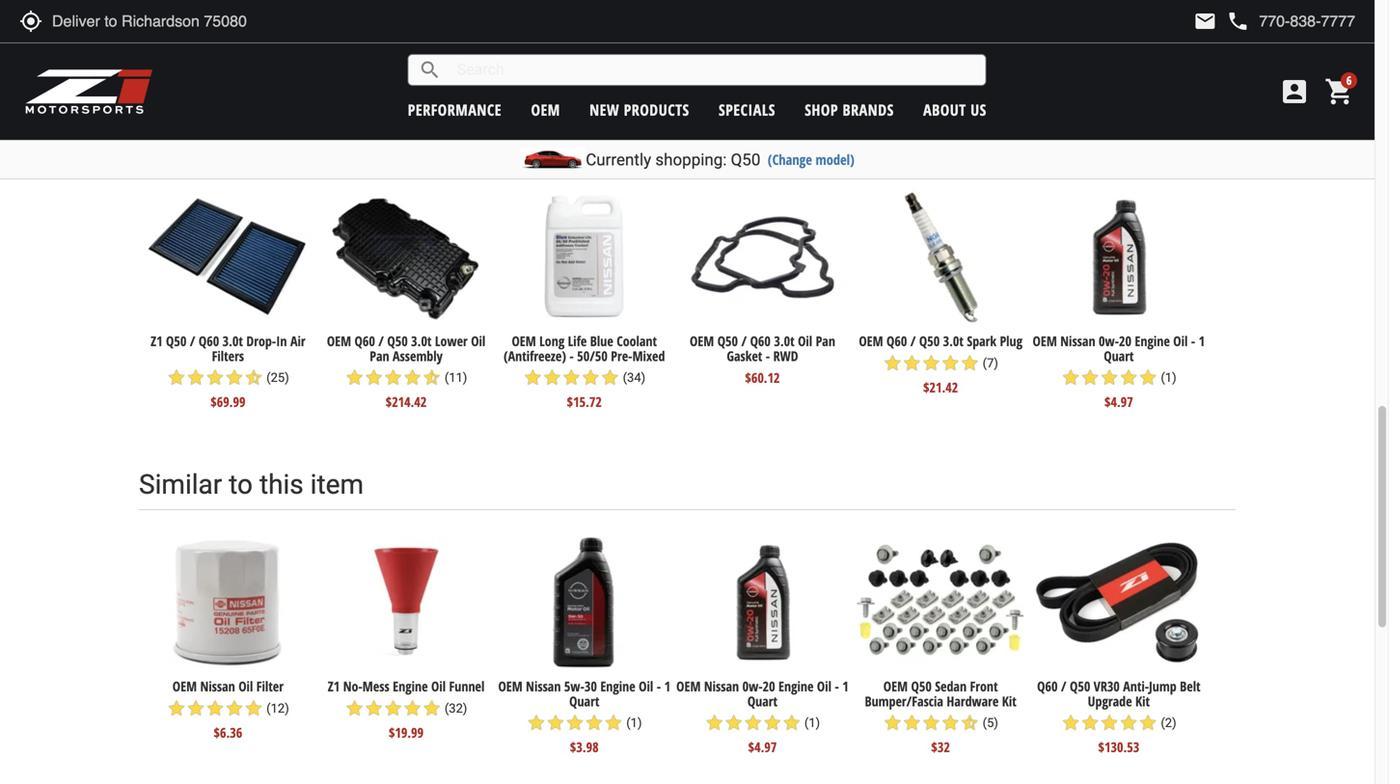 Task type: vqa. For each thing, say whether or not it's contained in the screenshot.
the rightmost 20
yes



Task type: describe. For each thing, give the bounding box(es) containing it.
oem long life blue coolant (antifreeze) - 50/50 pre-mixed star star star star star (34) $15.72
[[504, 332, 665, 411]]

us
[[971, 99, 987, 120]]

$32
[[932, 738, 950, 757]]

oil inside oem q60 / q50 3.0t lower oil pan assembly star star star star star_half (11) $214.42
[[471, 332, 486, 350]]

z1 no-mess engine oil funnel star star star star star (32) $19.99
[[328, 677, 485, 742]]

/ inside q60 / q50 vr30 anti-jump belt upgrade kit star star star star star (2) $130.53
[[1061, 677, 1067, 696]]

bumper/fascia
[[865, 692, 944, 710]]

no-
[[343, 677, 363, 696]]

q50 inside oem q60 / q50 3.0t lower oil pan assembly star star star star star_half (11) $214.42
[[387, 332, 408, 350]]

star_half inside star star star star star_half (11) $214.42
[[633, 25, 652, 44]]

oem link
[[531, 99, 560, 120]]

30
[[585, 677, 597, 696]]

customers who bought this item also purchased ...
[[139, 123, 748, 155]]

q50 inside z1 q50 / q60 3.0t drop-in air filters star star star star star_half (25) $69.99
[[166, 332, 187, 350]]

search
[[418, 58, 442, 82]]

change
[[230, 8, 269, 26]]

oem nissan 5w-30 engine oil - 1 quart star star star star star (1) $3.98
[[498, 677, 671, 757]]

mail phone
[[1194, 10, 1250, 33]]

my_location
[[19, 10, 42, 33]]

belt
[[1180, 677, 1201, 696]]

currently
[[586, 150, 651, 169]]

oem q60 / q50 3.0t lower oil pan assembly star star star star star_half (11) $214.42
[[327, 332, 486, 411]]

$15.72
[[567, 393, 602, 411]]

brands
[[843, 99, 894, 120]]

0 vertical spatial oem nissan 0w-20 engine oil - 1 quart star star star star star (1) $4.97
[[1033, 332, 1205, 411]]

rwd
[[773, 347, 798, 365]]

/ for gasket
[[741, 332, 747, 350]]

0 horizontal spatial $60.12
[[412, 49, 447, 68]]

5w-
[[564, 677, 585, 696]]

(11) inside star star star star star_half (11) $214.42
[[655, 27, 678, 41]]

/ inside oem infiniti q50 / q60 3.0t oil change kit star star star star star (1)
[[268, 0, 274, 11]]

shopping_cart
[[1325, 76, 1356, 107]]

/ for pan
[[379, 332, 384, 350]]

shop brands
[[805, 99, 894, 120]]

pan inside oem q50 / q60 3.0t oil pan gasket - rwd $60.12
[[816, 332, 836, 350]]

3.0t inside oem infiniti q50 / q60 3.0t oil change kit star star star star star (1)
[[188, 8, 209, 26]]

oem inside oem q60 / q50 3.0t lower oil pan assembly star star star star star_half (11) $214.42
[[327, 332, 351, 350]]

1 vertical spatial 0w-
[[743, 677, 763, 696]]

purchased
[[594, 123, 720, 155]]

sedan
[[935, 677, 967, 696]]

(7)
[[983, 356, 999, 370]]

(change model) link
[[768, 150, 855, 169]]

- inside oem q50 / q60 3.0t oil pan gasket - rwd $60.12
[[766, 347, 770, 365]]

kit for oem infiniti q50 / q60 3.0t oil change kit star star star star star (1)
[[272, 8, 287, 26]]

(25)
[[266, 371, 289, 385]]

z1 for filters
[[151, 332, 163, 350]]

(1) inside oem infiniti q50 / q60 3.0t oil change kit star star star star star (1)
[[279, 27, 295, 41]]

new
[[590, 99, 620, 120]]

q60 inside z1 q50 / q60 3.0t drop-in air filters star star star star star_half (25) $69.99
[[199, 332, 219, 350]]

model)
[[816, 150, 855, 169]]

q50 inside oem q50 sedan front bumper/fascia hardware kit star star star star star_half (5) $32
[[911, 677, 932, 696]]

blue
[[590, 332, 613, 350]]

q50 inside oem q50 / q60 3.0t oil pan gasket - rwd $60.12
[[718, 332, 738, 350]]

jump
[[1149, 677, 1177, 696]]

pre-
[[611, 347, 633, 365]]

q50 left '(change'
[[731, 150, 761, 169]]

$6.36
[[214, 723, 242, 742]]

assembly
[[393, 347, 443, 365]]

$60.12 inside oem q50 / q60 3.0t oil pan gasket - rwd $60.12
[[745, 369, 780, 387]]

3.0t for pan
[[411, 332, 432, 350]]

oil inside oem nissan oil filter star star star star star (12) $6.36
[[239, 677, 253, 696]]

$69.99
[[211, 393, 245, 411]]

(antifreeze)
[[504, 347, 566, 365]]

$3.98
[[570, 738, 599, 757]]

q50 inside 'oem q60 / q50 3.0t spark plug star star star star star (7) $21.42'
[[919, 332, 940, 350]]

mixed
[[633, 347, 665, 365]]

z1 for star
[[328, 677, 340, 696]]

oem q50 / q60 3.0t oil pan gasket - rwd $60.12
[[690, 332, 836, 387]]

gasket
[[727, 347, 763, 365]]

q60 inside oem infiniti q50 / q60 3.0t oil change kit star star star star star (1)
[[277, 0, 298, 11]]

oem inside the oem nissan 5w-30 engine oil - 1 quart star star star star star (1) $3.98
[[498, 677, 523, 696]]

1 horizontal spatial $4.97
[[1105, 393, 1133, 411]]

oem infiniti q50 / q60 3.0t oil change kit star star star star star (1)
[[177, 0, 298, 44]]

oem nissan oil filter star star star star star (12) $6.36
[[167, 677, 289, 742]]

new products
[[590, 99, 690, 120]]

hardware
[[947, 692, 999, 710]]

(11) inside oem q60 / q50 3.0t lower oil pan assembly star star star star star_half (11) $214.42
[[445, 371, 467, 385]]

quart inside the oem nissan 5w-30 engine oil - 1 quart star star star star star (1) $3.98
[[569, 692, 600, 710]]

q60 inside oem q60 / q50 3.0t lower oil pan assembly star star star star star_half (11) $214.42
[[355, 332, 375, 350]]

(12)
[[266, 701, 289, 716]]

(34)
[[623, 371, 646, 385]]

...
[[726, 123, 748, 155]]

performance
[[408, 99, 502, 120]]

about us link
[[923, 99, 987, 120]]

1 horizontal spatial quart
[[748, 692, 778, 710]]

1 horizontal spatial item
[[476, 123, 530, 155]]

spark
[[967, 332, 997, 350]]

(2)
[[1161, 716, 1177, 731]]

life
[[568, 332, 587, 350]]

phone link
[[1227, 10, 1356, 33]]

kit for q60 / q50 vr30 anti-jump belt upgrade kit star star star star star (2) $130.53
[[1136, 692, 1150, 710]]

oem inside oem q50 sedan front bumper/fascia hardware kit star star star star star_half (5) $32
[[884, 677, 908, 696]]

oem inside oem nissan oil filter star star star star star (12) $6.36
[[172, 677, 197, 696]]

about us
[[923, 99, 987, 120]]

anti-
[[1123, 677, 1149, 696]]

similar to this item
[[139, 469, 364, 501]]

(5)
[[983, 716, 999, 731]]

$214.42 inside star star star star star_half (11) $214.42
[[598, 49, 640, 68]]

products
[[624, 99, 690, 120]]



Task type: locate. For each thing, give the bounding box(es) containing it.
coolant
[[617, 332, 657, 350]]

1 vertical spatial z1
[[328, 677, 340, 696]]

1 vertical spatial $60.12
[[745, 369, 780, 387]]

vr30
[[1094, 677, 1120, 696]]

0 horizontal spatial 20
[[763, 677, 775, 696]]

3.0t inside 'oem q60 / q50 3.0t spark plug star star star star star (7) $21.42'
[[943, 332, 964, 350]]

3.0t for star
[[943, 332, 964, 350]]

3.0t left spark
[[943, 332, 964, 350]]

kit inside q60 / q50 vr30 anti-jump belt upgrade kit star star star star star (2) $130.53
[[1136, 692, 1150, 710]]

$130.53
[[1099, 738, 1140, 757]]

to
[[229, 469, 253, 501]]

pan
[[816, 332, 836, 350], [370, 347, 389, 365]]

star star star star star_half (11) $214.42
[[555, 25, 678, 68]]

oil inside oem infiniti q50 / q60 3.0t oil change kit star star star star star (1)
[[212, 8, 227, 26]]

1 vertical spatial oem nissan 0w-20 engine oil - 1 quart star star star star star (1) $4.97
[[677, 677, 849, 757]]

2 horizontal spatial quart
[[1104, 347, 1134, 365]]

0 vertical spatial $214.42
[[598, 49, 640, 68]]

infiniti
[[205, 0, 241, 11]]

z1 inside z1 no-mess engine oil funnel star star star star star (32) $19.99
[[328, 677, 340, 696]]

mail link
[[1194, 10, 1217, 33]]

3.0t left drop-
[[223, 332, 243, 350]]

1
[[1199, 332, 1205, 350], [664, 677, 671, 696], [843, 677, 849, 696]]

pan inside oem q60 / q50 3.0t lower oil pan assembly star star star star star_half (11) $214.42
[[370, 347, 389, 365]]

q50 left vr30
[[1070, 677, 1091, 696]]

engine inside z1 no-mess engine oil funnel star star star star star (32) $19.99
[[393, 677, 428, 696]]

/ left assembly
[[379, 332, 384, 350]]

/ inside oem q60 / q50 3.0t lower oil pan assembly star star star star star_half (11) $214.42
[[379, 332, 384, 350]]

0 horizontal spatial 1
[[664, 677, 671, 696]]

star
[[180, 25, 199, 44], [199, 25, 218, 44], [218, 25, 238, 44], [238, 25, 257, 44], [257, 25, 276, 44], [555, 25, 575, 44], [575, 25, 594, 44], [594, 25, 613, 44], [613, 25, 633, 44], [883, 353, 903, 373], [903, 353, 922, 373], [922, 353, 941, 373], [941, 353, 960, 373], [960, 353, 980, 373], [167, 368, 186, 388], [186, 368, 205, 388], [205, 368, 225, 388], [225, 368, 244, 388], [345, 368, 364, 388], [364, 368, 384, 388], [384, 368, 403, 388], [403, 368, 422, 388], [523, 368, 543, 388], [543, 368, 562, 388], [562, 368, 581, 388], [581, 368, 600, 388], [600, 368, 620, 388], [1061, 368, 1081, 388], [1081, 368, 1100, 388], [1100, 368, 1119, 388], [1119, 368, 1139, 388], [1139, 368, 1158, 388], [167, 699, 186, 718], [186, 699, 205, 718], [205, 699, 225, 718], [225, 699, 244, 718], [244, 699, 263, 718], [345, 699, 364, 718], [364, 699, 384, 718], [384, 699, 403, 718], [403, 699, 422, 718], [422, 699, 442, 718], [527, 714, 546, 733], [546, 714, 565, 733], [565, 714, 585, 733], [585, 714, 604, 733], [604, 714, 623, 733], [705, 714, 724, 733], [724, 714, 744, 733], [744, 714, 763, 733], [763, 714, 782, 733], [782, 714, 802, 733], [883, 714, 903, 733], [903, 714, 922, 733], [922, 714, 941, 733], [941, 714, 960, 733], [1061, 714, 1081, 733], [1081, 714, 1100, 733], [1100, 714, 1119, 733], [1119, 714, 1139, 733], [1139, 714, 1158, 733]]

q60 inside 'oem q60 / q50 3.0t spark plug star star star star star (7) $21.42'
[[887, 332, 907, 350]]

(1)
[[279, 27, 295, 41], [1161, 371, 1177, 385], [626, 716, 642, 731], [805, 716, 820, 731]]

0 horizontal spatial z1
[[151, 332, 163, 350]]

/ inside oem q50 / q60 3.0t oil pan gasket - rwd $60.12
[[741, 332, 747, 350]]

1 horizontal spatial 1
[[843, 677, 849, 696]]

pan left assembly
[[370, 347, 389, 365]]

0 horizontal spatial this
[[259, 469, 304, 501]]

0 horizontal spatial oem nissan 0w-20 engine oil - 1 quart star star star star star (1) $4.97
[[677, 677, 849, 757]]

1 horizontal spatial $60.12
[[745, 369, 780, 387]]

1 vertical spatial $214.42
[[386, 393, 427, 411]]

3.0t
[[188, 8, 209, 26], [223, 332, 243, 350], [411, 332, 432, 350], [774, 332, 795, 350], [943, 332, 964, 350]]

(32)
[[445, 701, 467, 716]]

0w-
[[1099, 332, 1119, 350], [743, 677, 763, 696]]

q60 left "rwd"
[[750, 332, 771, 350]]

1 horizontal spatial kit
[[1002, 692, 1017, 710]]

q60 / q50 vr30 anti-jump belt upgrade kit star star star star star (2) $130.53
[[1037, 677, 1201, 757]]

$60.12 up performance
[[412, 49, 447, 68]]

0 vertical spatial 20
[[1119, 332, 1132, 350]]

z1
[[151, 332, 163, 350], [328, 677, 340, 696]]

/ for star
[[911, 332, 916, 350]]

q50 right "infiniti"
[[244, 0, 265, 11]]

0 vertical spatial (11)
[[655, 27, 678, 41]]

1 inside the oem nissan 5w-30 engine oil - 1 quart star star star star star (1) $3.98
[[664, 677, 671, 696]]

1 vertical spatial this
[[259, 469, 304, 501]]

star_half inside oem q50 sedan front bumper/fascia hardware kit star star star star star_half (5) $32
[[960, 714, 980, 733]]

this right the to
[[259, 469, 304, 501]]

/ right "infiniti"
[[268, 0, 274, 11]]

currently shopping: q50 (change model)
[[586, 150, 855, 169]]

0 horizontal spatial $214.42
[[386, 393, 427, 411]]

oem inside oem q50 / q60 3.0t oil pan gasket - rwd $60.12
[[690, 332, 714, 350]]

/ left "rwd"
[[741, 332, 747, 350]]

1 horizontal spatial this
[[425, 123, 470, 155]]

$214.42
[[598, 49, 640, 68], [386, 393, 427, 411]]

air
[[290, 332, 305, 350]]

similar
[[139, 469, 222, 501]]

3.0t inside z1 q50 / q60 3.0t drop-in air filters star star star star star_half (25) $69.99
[[223, 332, 243, 350]]

0 horizontal spatial item
[[310, 469, 364, 501]]

z1 inside z1 q50 / q60 3.0t drop-in air filters star star star star star_half (25) $69.99
[[151, 332, 163, 350]]

(11) up search search field at the top of the page
[[655, 27, 678, 41]]

z1 left no-
[[328, 677, 340, 696]]

(11)
[[655, 27, 678, 41], [445, 371, 467, 385]]

oem inside oem long life blue coolant (antifreeze) - 50/50 pre-mixed star star star star star (34) $15.72
[[512, 332, 536, 350]]

in
[[276, 332, 287, 350]]

(11) down lower
[[445, 371, 467, 385]]

this
[[425, 123, 470, 155], [259, 469, 304, 501]]

0 horizontal spatial (11)
[[445, 371, 467, 385]]

nissan
[[1061, 332, 1096, 350], [200, 677, 235, 696], [526, 677, 561, 696], [704, 677, 739, 696]]

pan right "rwd"
[[816, 332, 836, 350]]

engine
[[1135, 332, 1170, 350], [393, 677, 428, 696], [600, 677, 636, 696], [779, 677, 814, 696]]

$60.12
[[412, 49, 447, 68], [745, 369, 780, 387]]

q60 left vr30
[[1037, 677, 1058, 696]]

oil inside oem q50 / q60 3.0t oil pan gasket - rwd $60.12
[[798, 332, 813, 350]]

1 vertical spatial 20
[[763, 677, 775, 696]]

50/50
[[577, 347, 608, 365]]

kit inside oem q50 sedan front bumper/fascia hardware kit star star star star star_half (5) $32
[[1002, 692, 1017, 710]]

plug
[[1000, 332, 1023, 350]]

q60
[[277, 0, 298, 11], [199, 332, 219, 350], [355, 332, 375, 350], [750, 332, 771, 350], [887, 332, 907, 350], [1037, 677, 1058, 696]]

star_half left (5) on the bottom of page
[[960, 714, 980, 733]]

mail
[[1194, 10, 1217, 33]]

mess
[[363, 677, 390, 696]]

q50 up the $21.42
[[919, 332, 940, 350]]

q50 left filters
[[166, 332, 187, 350]]

star_half inside oem q60 / q50 3.0t lower oil pan assembly star star star star star_half (11) $214.42
[[422, 368, 442, 388]]

q60 left drop-
[[199, 332, 219, 350]]

nissan inside the oem nissan 5w-30 engine oil - 1 quart star star star star star (1) $3.98
[[526, 677, 561, 696]]

/ left vr30
[[1061, 677, 1067, 696]]

0 horizontal spatial $4.97
[[748, 738, 777, 757]]

drop-
[[246, 332, 276, 350]]

bought
[[334, 123, 419, 155]]

oil inside the oem nissan 5w-30 engine oil - 1 quart star star star star star (1) $3.98
[[639, 677, 653, 696]]

q50 left "rwd"
[[718, 332, 738, 350]]

item right the to
[[310, 469, 364, 501]]

q60 inside oem q50 / q60 3.0t oil pan gasket - rwd $60.12
[[750, 332, 771, 350]]

0 horizontal spatial kit
[[272, 8, 287, 26]]

q50 left lower
[[387, 332, 408, 350]]

about
[[923, 99, 966, 120]]

nissan inside oem nissan oil filter star star star star star (12) $6.36
[[200, 677, 235, 696]]

customers
[[139, 123, 270, 155]]

0 vertical spatial z1
[[151, 332, 163, 350]]

q60 left spark
[[887, 332, 907, 350]]

kit
[[272, 8, 287, 26], [1002, 692, 1017, 710], [1136, 692, 1150, 710]]

0 vertical spatial item
[[476, 123, 530, 155]]

$4.97
[[1105, 393, 1133, 411], [748, 738, 777, 757]]

oem inside 'oem q60 / q50 3.0t spark plug star star star star star (7) $21.42'
[[859, 332, 883, 350]]

0 horizontal spatial quart
[[569, 692, 600, 710]]

oem q60 / q50 3.0t spark plug star star star star star (7) $21.42
[[859, 332, 1023, 396]]

2 horizontal spatial kit
[[1136, 692, 1150, 710]]

account_box link
[[1275, 76, 1315, 107]]

q60 left assembly
[[355, 332, 375, 350]]

oem q50 sedan front bumper/fascia hardware kit star star star star star_half (5) $32
[[865, 677, 1017, 757]]

3.0t for air
[[223, 332, 243, 350]]

star_half up "new products" on the left of the page
[[633, 25, 652, 44]]

$214.42 up new
[[598, 49, 640, 68]]

star_half down assembly
[[422, 368, 442, 388]]

z1 motorsports logo image
[[24, 68, 154, 116]]

who
[[277, 123, 328, 155]]

q50 inside oem infiniti q50 / q60 3.0t oil change kit star star star star star (1)
[[244, 0, 265, 11]]

z1 q50 / q60 3.0t drop-in air filters star star star star star_half (25) $69.99
[[151, 332, 305, 411]]

/ left filters
[[190, 332, 195, 350]]

3.0t left lower
[[411, 332, 432, 350]]

q50 left sedan
[[911, 677, 932, 696]]

3.0t for gasket
[[774, 332, 795, 350]]

1 horizontal spatial oem nissan 0w-20 engine oil - 1 quart star star star star star (1) $4.97
[[1033, 332, 1205, 411]]

1 horizontal spatial (11)
[[655, 27, 678, 41]]

shopping_cart link
[[1320, 76, 1356, 107]]

kit right upgrade at the bottom right of page
[[1136, 692, 1150, 710]]

Search search field
[[442, 55, 986, 85]]

kit right "front"
[[1002, 692, 1017, 710]]

0 vertical spatial this
[[425, 123, 470, 155]]

- inside the oem nissan 5w-30 engine oil - 1 quart star star star star star (1) $3.98
[[657, 677, 661, 696]]

1 vertical spatial (11)
[[445, 371, 467, 385]]

1 horizontal spatial 0w-
[[1099, 332, 1119, 350]]

- inside oem long life blue coolant (antifreeze) - 50/50 pre-mixed star star star star star (34) $15.72
[[570, 347, 574, 365]]

(1) inside the oem nissan 5w-30 engine oil - 1 quart star star star star star (1) $3.98
[[626, 716, 642, 731]]

0 horizontal spatial pan
[[370, 347, 389, 365]]

quart
[[1104, 347, 1134, 365], [569, 692, 600, 710], [748, 692, 778, 710]]

kit right change
[[272, 8, 287, 26]]

phone
[[1227, 10, 1250, 33]]

kit inside oem infiniti q50 / q60 3.0t oil change kit star star star star star (1)
[[272, 8, 287, 26]]

/ for air
[[190, 332, 195, 350]]

2 horizontal spatial 1
[[1199, 332, 1205, 350]]

1 vertical spatial item
[[310, 469, 364, 501]]

z1 left filters
[[151, 332, 163, 350]]

oem nissan 0w-20 engine oil - 1 quart star star star star star (1) $4.97
[[1033, 332, 1205, 411], [677, 677, 849, 757]]

1 horizontal spatial $214.42
[[598, 49, 640, 68]]

1 horizontal spatial z1
[[328, 677, 340, 696]]

0 vertical spatial $4.97
[[1105, 393, 1133, 411]]

filters
[[212, 347, 244, 365]]

0 vertical spatial $60.12
[[412, 49, 447, 68]]

/ inside z1 q50 / q60 3.0t drop-in air filters star star star star star_half (25) $69.99
[[190, 332, 195, 350]]

oem inside oem infiniti q50 / q60 3.0t oil change kit star star star star star (1)
[[177, 0, 202, 11]]

$60.12 down gasket in the right top of the page
[[745, 369, 780, 387]]

1 horizontal spatial 20
[[1119, 332, 1132, 350]]

performance link
[[408, 99, 502, 120]]

-
[[1191, 332, 1196, 350], [570, 347, 574, 365], [766, 347, 770, 365], [657, 677, 661, 696], [835, 677, 839, 696]]

q50 inside q60 / q50 vr30 anti-jump belt upgrade kit star star star star star (2) $130.53
[[1070, 677, 1091, 696]]

star_half inside z1 q50 / q60 3.0t drop-in air filters star star star star star_half (25) $69.99
[[244, 368, 263, 388]]

specials
[[719, 99, 776, 120]]

shop brands link
[[805, 99, 894, 120]]

0 horizontal spatial 0w-
[[743, 677, 763, 696]]

star_half left (25)
[[244, 368, 263, 388]]

account_box
[[1279, 76, 1310, 107]]

lower
[[435, 332, 468, 350]]

/ left spark
[[911, 332, 916, 350]]

item down performance link
[[476, 123, 530, 155]]

3.0t left change
[[188, 8, 209, 26]]

1 vertical spatial $4.97
[[748, 738, 777, 757]]

shopping:
[[655, 150, 727, 169]]

engine inside the oem nissan 5w-30 engine oil - 1 quart star star star star star (1) $3.98
[[600, 677, 636, 696]]

q60 right change
[[277, 0, 298, 11]]

$214.42 down assembly
[[386, 393, 427, 411]]

$21.42
[[923, 378, 958, 396]]

3.0t inside oem q50 / q60 3.0t oil pan gasket - rwd $60.12
[[774, 332, 795, 350]]

3.0t inside oem q60 / q50 3.0t lower oil pan assembly star star star star star_half (11) $214.42
[[411, 332, 432, 350]]

0 vertical spatial 0w-
[[1099, 332, 1119, 350]]

front
[[970, 677, 998, 696]]

q60 inside q60 / q50 vr30 anti-jump belt upgrade kit star star star star star (2) $130.53
[[1037, 677, 1058, 696]]

$19.99
[[389, 723, 424, 742]]

long
[[540, 332, 565, 350]]

1 horizontal spatial pan
[[816, 332, 836, 350]]

$214.42 inside oem q60 / q50 3.0t lower oil pan assembly star star star star star_half (11) $214.42
[[386, 393, 427, 411]]

shop
[[805, 99, 839, 120]]

new products link
[[590, 99, 690, 120]]

oil inside z1 no-mess engine oil funnel star star star star star (32) $19.99
[[431, 677, 446, 696]]

3.0t right gasket in the right top of the page
[[774, 332, 795, 350]]

/ inside 'oem q60 / q50 3.0t spark plug star star star star star (7) $21.42'
[[911, 332, 916, 350]]

specials link
[[719, 99, 776, 120]]

also
[[536, 123, 587, 155]]

this down performance link
[[425, 123, 470, 155]]

(change
[[768, 150, 812, 169]]



